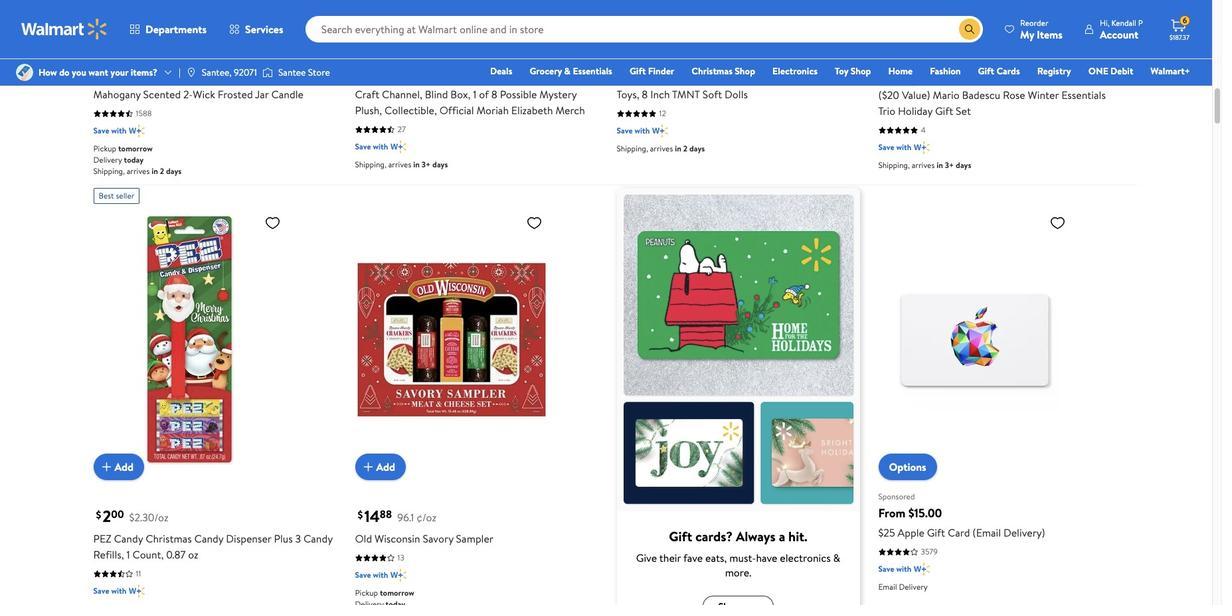 Task type: describe. For each thing, give the bounding box(es) containing it.
add button for old wisconsin savory sampler image
[[355, 454, 406, 480]]

debit
[[1111, 64, 1133, 78]]

one debit
[[1089, 64, 1133, 78]]

refills,
[[93, 547, 124, 562]]

savory
[[423, 531, 454, 546]]

gift finder
[[630, 64, 674, 78]]

2-
[[183, 87, 193, 102]]

days down the set
[[956, 159, 971, 171]]

mahogany
[[93, 87, 141, 102]]

jar
[[255, 87, 269, 102]]

& right santee
[[307, 71, 314, 86]]

$ for 25
[[619, 47, 625, 62]]

add to cart image inside add button
[[360, 459, 376, 475]]

-
[[509, 71, 514, 86]]

give
[[636, 551, 657, 565]]

add to cart image inside add button
[[99, 459, 115, 475]]

25
[[626, 45, 643, 67]]

4
[[921, 124, 926, 136]]

tomorrow for pickup tomorrow delivery today shipping, arrives in 2 days
[[118, 143, 153, 154]]

home link
[[882, 64, 919, 78]]

how
[[39, 66, 57, 79]]

salted
[[233, 71, 261, 86]]

8 inside teenage mutant ninja turtles: mutant mayhem plush toys, 8 inch tmnt soft dolls
[[642, 87, 648, 102]]

Search search field
[[305, 16, 983, 43]]

0.87
[[166, 547, 186, 562]]

(email
[[973, 525, 1001, 540]]

gift cards
[[978, 64, 1020, 78]]

mayhem
[[791, 71, 831, 86]]

options
[[889, 460, 926, 474]]

shipping, inside 'pickup tomorrow delivery today shipping, arrives in 2 days'
[[93, 165, 125, 177]]

add to favorites list, old wisconsin savory sampler image
[[526, 215, 542, 231]]

youtube
[[555, 71, 592, 86]]

$ for 2
[[96, 508, 101, 522]]

reorder my items
[[1020, 17, 1063, 42]]

services
[[245, 22, 283, 37]]

have
[[756, 551, 778, 565]]

best seller
[[99, 190, 134, 201]]

1 add to cart image from the top
[[360, 0, 376, 15]]

90.6
[[135, 50, 154, 64]]

grocery & essentials
[[530, 64, 612, 78]]

save for $2.30/oz
[[93, 585, 109, 597]]

2 inside $ 2 00 $2.30/oz pez candy christmas candy dispenser plus 3 candy refills, 1 count, 0.87 oz
[[103, 505, 111, 527]]

add for add button for "pez candy christmas candy dispenser plus 3 candy refills, 1 count, 0.87 oz" image
[[115, 460, 134, 474]]

christmas inside christmas shop link
[[692, 64, 733, 78]]

pez candy christmas candy dispenser plus 3 candy refills, 1 count, 0.87 oz image
[[93, 209, 286, 470]]

& right 1,
[[564, 64, 571, 78]]

$ for 9
[[358, 47, 363, 62]]

walmart plus image for 9
[[391, 140, 406, 154]]

97
[[373, 47, 384, 61]]

now $ 12 80 $20.00
[[878, 45, 982, 67]]

better
[[93, 71, 123, 86]]

christmas inside $ 2 00 $2.30/oz pez candy christmas candy dispenser plus 3 candy refills, 1 count, 0.87 oz
[[146, 531, 192, 546]]

2 inside 'pickup tomorrow delivery today shipping, arrives in 2 days'
[[160, 165, 164, 177]]

deals
[[490, 64, 512, 78]]

collectible,
[[385, 103, 437, 118]]

shipping, down plush, on the left of page
[[355, 159, 386, 170]]

p
[[1138, 17, 1143, 28]]

plush inside teenage mutant ninja turtles: mutant mayhem plush toys, 8 inch tmnt soft dolls
[[833, 71, 858, 86]]

tmnt
[[672, 87, 700, 102]]

with for 25
[[635, 125, 650, 136]]

christmas shop link
[[686, 64, 761, 78]]

80
[[928, 47, 941, 61]]

walmart plus image down "4"
[[914, 141, 930, 154]]

channel,
[[382, 87, 422, 102]]

best
[[99, 190, 114, 201]]

holiday
[[898, 104, 933, 118]]

winter
[[1028, 88, 1059, 102]]

& up 'scented'
[[161, 71, 168, 86]]

save with for 96.1 ¢/oz
[[355, 569, 388, 581]]

plush inside moriah elizabeth 6 mystery plush - series 1, youtube craft channel, blind box, 1 of 8 possible mystery plush, collectible, official moriah elizabeth merch
[[482, 71, 507, 86]]

walmart+
[[1151, 64, 1190, 78]]

days down tmnt
[[689, 143, 705, 154]]

from
[[878, 505, 906, 522]]

¢/oz for 14
[[417, 510, 436, 525]]

account
[[1100, 27, 1139, 42]]

arrives down the 27
[[388, 159, 411, 170]]

electronics link
[[767, 64, 824, 78]]

their
[[659, 551, 681, 565]]

$ for 14
[[358, 508, 363, 522]]

frosted
[[218, 87, 253, 102]]

88
[[380, 507, 392, 522]]

craft
[[355, 87, 379, 102]]

search icon image
[[965, 24, 975, 35]]

|
[[179, 66, 181, 79]]

fave
[[683, 551, 703, 565]]

gift for cards?
[[669, 528, 692, 546]]

toys,
[[617, 87, 639, 102]]

hi,
[[1100, 17, 1110, 28]]

arrives down the inch
[[650, 143, 673, 154]]

gift finder link
[[624, 64, 680, 78]]

0 vertical spatial 2
[[683, 143, 688, 154]]

shipping, arrives in 2 days
[[617, 143, 705, 154]]

value)
[[902, 88, 930, 102]]

$2.30/oz
[[129, 510, 168, 525]]

walmart plus image for 14
[[391, 569, 406, 582]]

hit.
[[789, 528, 808, 546]]

add to favorites list, $25 apple gift card (email delivery) image
[[1050, 215, 1066, 231]]

1 horizontal spatial mystery
[[540, 87, 577, 102]]

walmart plus image for $15.00
[[914, 563, 930, 576]]

save up email
[[878, 563, 894, 575]]

email delivery
[[878, 581, 928, 593]]

home
[[888, 64, 913, 78]]

gardens
[[170, 71, 208, 86]]

mario
[[933, 88, 960, 102]]

set
[[956, 104, 971, 118]]

1 for 2
[[126, 547, 130, 562]]

0 vertical spatial essentials
[[573, 64, 612, 78]]

merch
[[556, 103, 585, 118]]

a
[[779, 528, 785, 546]]

rose
[[1003, 88, 1025, 102]]

departments button
[[118, 13, 218, 45]]

save with for $2.30/oz
[[93, 585, 126, 597]]

92071
[[234, 66, 257, 79]]

eats,
[[706, 551, 727, 565]]

1 candy from the left
[[114, 531, 143, 546]]

one
[[1089, 64, 1109, 78]]

christmas shop
[[692, 64, 755, 78]]

store
[[308, 66, 330, 79]]

series
[[516, 71, 544, 86]]

shipping, down toys,
[[617, 143, 648, 154]]

save for 25
[[617, 125, 633, 136]]

0 horizontal spatial shipping, arrives in 3+ days
[[355, 159, 448, 170]]

santee store
[[278, 66, 330, 79]]

gift inside from $15.00 $25 apple gift card (email delivery)
[[927, 525, 945, 540]]

$ 14 88 96.1 ¢/oz old wisconsin savory sampler
[[355, 505, 494, 546]]

00
[[111, 507, 124, 522]]

$187.37
[[1170, 33, 1190, 42]]

 image for santee store
[[262, 66, 273, 79]]

save down trio
[[878, 142, 894, 153]]

ninja
[[693, 71, 717, 86]]

0 horizontal spatial 12
[[659, 108, 666, 119]]

always
[[736, 528, 776, 546]]

96.1
[[397, 510, 414, 525]]

save with down trio
[[878, 142, 912, 153]]

finder
[[648, 64, 674, 78]]

0 horizontal spatial 3+
[[422, 159, 431, 170]]

official
[[440, 103, 474, 118]]

possible
[[500, 87, 537, 102]]

options
[[209, 26, 235, 37]]

save with for 25
[[617, 125, 650, 136]]

toy shop link
[[829, 64, 877, 78]]

0 vertical spatial elizabeth
[[390, 71, 432, 86]]



Task type: locate. For each thing, give the bounding box(es) containing it.
9
[[364, 45, 373, 67]]

mystery
[[443, 71, 480, 86], [540, 87, 577, 102]]

$ left the 25
[[619, 47, 625, 62]]

save down mahogany
[[93, 125, 109, 136]]

0 vertical spatial pickup
[[93, 143, 116, 154]]

shipping, up best
[[93, 165, 125, 177]]

gift for finder
[[630, 64, 646, 78]]

1 horizontal spatial elizabeth
[[511, 103, 553, 118]]

0 horizontal spatial mutant
[[657, 71, 691, 86]]

save with for 90.6 ¢/oz
[[93, 125, 126, 136]]

1 horizontal spatial pickup
[[355, 587, 378, 599]]

in
[[675, 143, 681, 154], [413, 159, 420, 170], [937, 159, 943, 171], [152, 165, 158, 177]]

walmart plus image for $2.30/oz
[[129, 585, 145, 598]]

0 vertical spatial moriah
[[355, 71, 387, 86]]

0 vertical spatial mystery
[[443, 71, 480, 86]]

save with up shipping, arrives in 2 days
[[617, 125, 650, 136]]

& right electronics
[[833, 551, 840, 565]]

1 horizontal spatial 3+
[[945, 159, 954, 171]]

$ inside $ 9 97
[[358, 47, 363, 62]]

email
[[878, 581, 897, 593]]

elizabeth up channel,
[[390, 71, 432, 86]]

with down holiday
[[896, 142, 912, 153]]

1 mutant from the left
[[657, 71, 691, 86]]

candy
[[114, 531, 143, 546], [194, 531, 223, 546], [304, 531, 333, 546]]

6 inside moriah elizabeth 6 mystery plush - series 1, youtube craft channel, blind box, 1 of 8 possible mystery plush, collectible, official moriah elizabeth merch
[[434, 71, 440, 86]]

oz
[[188, 547, 198, 562]]

delivery right email
[[899, 581, 928, 593]]

0 horizontal spatial add
[[115, 460, 134, 474]]

 image right "|"
[[186, 67, 197, 78]]

1 inside $ 2 00 $2.30/oz pez candy christmas candy dispenser plus 3 candy refills, 1 count, 0.87 oz
[[126, 547, 130, 562]]

¢/oz
[[157, 50, 177, 64], [417, 510, 436, 525]]

essentials left teenage
[[573, 64, 612, 78]]

8
[[491, 87, 497, 102], [642, 87, 648, 102]]

$ right now
[[908, 47, 913, 62]]

with down plush, on the left of page
[[373, 141, 388, 152]]

essentials inside "you save $7.20 ($20 value) mario badescu rose winter essentials trio holiday gift set"
[[1062, 88, 1106, 102]]

add button for "pez candy christmas candy dispenser plus 3 candy refills, 1 count, 0.87 oz" image
[[93, 454, 144, 480]]

1 horizontal spatial moriah
[[477, 103, 509, 118]]

add up '00'
[[115, 460, 134, 474]]

coconut
[[264, 71, 304, 86]]

cards?
[[695, 528, 733, 546]]

now
[[878, 48, 905, 66]]

2 8 from the left
[[642, 87, 648, 102]]

6 up blind on the top
[[434, 71, 440, 86]]

87
[[118, 47, 129, 61]]

shop for toy shop
[[851, 64, 871, 78]]

2 down tmnt
[[683, 143, 688, 154]]

0 horizontal spatial candy
[[114, 531, 143, 546]]

2
[[683, 143, 688, 154], [160, 165, 164, 177], [103, 505, 111, 527]]

candy right 3 on the left
[[304, 531, 333, 546]]

0 horizontal spatial  image
[[186, 67, 197, 78]]

candy up oz
[[194, 531, 223, 546]]

santee
[[278, 66, 306, 79]]

plush,
[[355, 103, 382, 118]]

0 vertical spatial delivery
[[93, 154, 122, 165]]

homes
[[126, 71, 158, 86]]

1 add button from the left
[[93, 454, 144, 480]]

1 vertical spatial moriah
[[477, 103, 509, 118]]

 image right salted
[[262, 66, 273, 79]]

save for 9
[[355, 141, 371, 152]]

1 horizontal spatial mutant
[[755, 71, 789, 86]]

1 left of
[[473, 87, 477, 102]]

1 horizontal spatial ¢/oz
[[417, 510, 436, 525]]

1 horizontal spatial essentials
[[1062, 88, 1106, 102]]

0 horizontal spatial pickup
[[93, 143, 116, 154]]

add button up '00'
[[93, 454, 144, 480]]

1 horizontal spatial tomorrow
[[380, 587, 414, 599]]

arrives down "4"
[[912, 159, 935, 171]]

days down official
[[433, 159, 448, 170]]

13
[[398, 552, 404, 563]]

1 horizontal spatial christmas
[[692, 64, 733, 78]]

0 horizontal spatial 8
[[491, 87, 497, 102]]

kendall
[[1112, 17, 1137, 28]]

you
[[72, 66, 86, 79]]

save for 90.6 ¢/oz
[[93, 125, 109, 136]]

departments
[[145, 22, 207, 37]]

registry link
[[1031, 64, 1077, 78]]

save with up pickup tomorrow
[[355, 569, 388, 581]]

1 inside moriah elizabeth 6 mystery plush - series 1, youtube craft channel, blind box, 1 of 8 possible mystery plush, collectible, official moriah elizabeth merch
[[473, 87, 477, 102]]

0 horizontal spatial tomorrow
[[118, 143, 153, 154]]

0 horizontal spatial add button
[[93, 454, 144, 480]]

pickup down old
[[355, 587, 378, 599]]

+15 options
[[195, 26, 235, 37]]

fashion
[[930, 64, 961, 78]]

¢/oz for 10
[[157, 50, 177, 64]]

add to cart image up now
[[884, 0, 900, 15]]

save with up email
[[878, 563, 912, 575]]

($20
[[878, 88, 899, 102]]

0 vertical spatial 12
[[914, 45, 928, 67]]

1 plush from the left
[[482, 71, 507, 86]]

pickup for pickup tomorrow
[[355, 587, 378, 599]]

$ inside $ 25 23
[[619, 47, 625, 62]]

1 horizontal spatial add to cart image
[[622, 0, 638, 15]]

walmart image
[[21, 19, 108, 40]]

walmart plus image down the 13
[[391, 569, 406, 582]]

0 vertical spatial christmas
[[692, 64, 733, 78]]

tomorrow for pickup tomorrow
[[380, 587, 414, 599]]

christmas up 0.87
[[146, 531, 192, 546]]

¢/oz right 96.1
[[417, 510, 436, 525]]

1 vertical spatial ¢/oz
[[417, 510, 436, 525]]

delivery inside 'pickup tomorrow delivery today shipping, arrives in 2 days'
[[93, 154, 122, 165]]

with for 96.1 ¢/oz
[[373, 569, 388, 581]]

1
[[473, 87, 477, 102], [126, 547, 130, 562]]

mutant right 'turtles:' at the right top of page
[[755, 71, 789, 86]]

walmart plus image
[[129, 124, 145, 138], [653, 124, 668, 138], [391, 140, 406, 154], [129, 585, 145, 598]]

wick
[[193, 87, 215, 102]]

blind
[[425, 87, 448, 102]]

¢/oz inside $ 14 88 96.1 ¢/oz old wisconsin savory sampler
[[417, 510, 436, 525]]

shop right toy
[[851, 64, 871, 78]]

pickup inside 'pickup tomorrow delivery today shipping, arrives in 2 days'
[[93, 143, 116, 154]]

3+
[[422, 159, 431, 170], [945, 159, 954, 171]]

santee,
[[202, 66, 232, 79]]

electronics
[[773, 64, 818, 78]]

trio
[[878, 104, 896, 118]]

wisconsin
[[375, 531, 420, 546]]

mystery down 1,
[[540, 87, 577, 102]]

soft
[[703, 87, 722, 102]]

in inside 'pickup tomorrow delivery today shipping, arrives in 2 days'
[[152, 165, 158, 177]]

plush
[[482, 71, 507, 86], [833, 71, 858, 86]]

10
[[103, 45, 118, 67]]

old wisconsin savory sampler image
[[355, 209, 548, 470]]

1 8 from the left
[[491, 87, 497, 102]]

save with down refills,
[[93, 585, 126, 597]]

with up pickup tomorrow
[[373, 569, 388, 581]]

moriah elizabeth 6 mystery plush - series 1, youtube craft channel, blind box, 1 of 8 possible mystery plush, collectible, official moriah elizabeth merch
[[355, 71, 592, 118]]

8 right of
[[491, 87, 497, 102]]

1 right refills,
[[126, 547, 130, 562]]

with for 9
[[373, 141, 388, 152]]

shipping, down trio
[[878, 159, 910, 171]]

1 vertical spatial 12
[[659, 108, 666, 119]]

$ inside $ 14 88 96.1 ¢/oz old wisconsin savory sampler
[[358, 508, 363, 522]]

0 horizontal spatial delivery
[[93, 154, 122, 165]]

add to cart image up 14
[[360, 459, 376, 475]]

arrives up seller
[[127, 165, 150, 177]]

6 $187.37
[[1170, 15, 1190, 42]]

0 horizontal spatial plush
[[482, 71, 507, 86]]

toy
[[835, 64, 848, 78]]

mutant up tmnt
[[657, 71, 691, 86]]

6 up $187.37
[[1183, 15, 1187, 26]]

2 up pez
[[103, 505, 111, 527]]

0 horizontal spatial 2
[[103, 505, 111, 527]]

0 horizontal spatial 1
[[126, 547, 130, 562]]

$15.00
[[908, 505, 942, 522]]

3 candy from the left
[[304, 531, 333, 546]]

dolls
[[725, 87, 748, 102]]

¢/oz inside $ 10 87 90.6 ¢/oz better homes & gardens 12oz salted coconut & mahogany scented 2-wick frosted jar candle
[[157, 50, 177, 64]]

walmart plus image down 1588
[[129, 124, 145, 138]]

2 mutant from the left
[[755, 71, 789, 86]]

tomorrow inside 'pickup tomorrow delivery today shipping, arrives in 2 days'
[[118, 143, 153, 154]]

save up pickup tomorrow
[[355, 569, 371, 581]]

add to favorites list, pez candy christmas candy dispenser plus 3 candy refills, 1 count, 0.87 oz image
[[265, 215, 281, 231]]

gift inside "you save $7.20 ($20 value) mario badescu rose winter essentials trio holiday gift set"
[[935, 104, 953, 118]]

1 vertical spatial essentials
[[1062, 88, 1106, 102]]

services button
[[218, 13, 295, 45]]

teenage mutant ninja turtles: mutant mayhem plush toys, 8 inch tmnt soft dolls
[[617, 71, 858, 102]]

walmart plus image down 11
[[129, 585, 145, 598]]

0 horizontal spatial shop
[[735, 64, 755, 78]]

grocery & essentials link
[[524, 64, 618, 78]]

1 for elizabeth
[[473, 87, 477, 102]]

1 shop from the left
[[735, 64, 755, 78]]

0 horizontal spatial mystery
[[443, 71, 480, 86]]

1 vertical spatial 1
[[126, 547, 130, 562]]

$25 apple gift card (email delivery) image
[[878, 209, 1071, 470]]

plush left -
[[482, 71, 507, 86]]

27
[[398, 124, 406, 135]]

elizabeth down possible
[[511, 103, 553, 118]]

2 vertical spatial 2
[[103, 505, 111, 527]]

card
[[948, 525, 970, 540]]

candy up count,
[[114, 531, 143, 546]]

1 vertical spatial pickup
[[355, 587, 378, 599]]

shipping, arrives in 3+ days
[[355, 159, 448, 170], [878, 159, 971, 171]]

arrives inside 'pickup tomorrow delivery today shipping, arrives in 2 days'
[[127, 165, 150, 177]]

add to cart image
[[622, 0, 638, 15], [884, 0, 900, 15], [99, 459, 115, 475]]

$ inside $ 2 00 $2.30/oz pez candy christmas candy dispenser plus 3 candy refills, 1 count, 0.87 oz
[[96, 508, 101, 522]]

save down refills,
[[93, 585, 109, 597]]

moriah up craft on the left top of the page
[[355, 71, 387, 86]]

essentials down one on the right top
[[1062, 88, 1106, 102]]

1 horizontal spatial  image
[[262, 66, 273, 79]]

6 inside 6 $187.37
[[1183, 15, 1187, 26]]

1 horizontal spatial 1
[[473, 87, 477, 102]]

walmart plus image down 3579
[[914, 563, 930, 576]]

0 vertical spatial tomorrow
[[118, 143, 153, 154]]

add to cart image up '00'
[[99, 459, 115, 475]]

save with down plush, on the left of page
[[355, 141, 388, 152]]

walmart plus image
[[914, 141, 930, 154], [914, 563, 930, 576], [391, 569, 406, 582]]

walmart plus image down the 27
[[391, 140, 406, 154]]

1 vertical spatial tomorrow
[[380, 587, 414, 599]]

add to cart image up 97
[[360, 0, 376, 15]]

$ for 10
[[96, 47, 101, 62]]

gift for cards
[[978, 64, 994, 78]]

pickup for pickup tomorrow delivery today shipping, arrives in 2 days
[[93, 143, 116, 154]]

must-
[[730, 551, 756, 565]]

0 horizontal spatial christmas
[[146, 531, 192, 546]]

2 add to cart image from the top
[[360, 459, 376, 475]]

box,
[[451, 87, 471, 102]]

1 vertical spatial 2
[[160, 165, 164, 177]]

save for 96.1 ¢/oz
[[355, 569, 371, 581]]

sponsored
[[878, 491, 915, 502]]

0 vertical spatial 6
[[1183, 15, 1187, 26]]

walmart plus image for 25
[[653, 124, 668, 138]]

save down plush, on the left of page
[[355, 141, 371, 152]]

2 plush from the left
[[833, 71, 858, 86]]

$ left 14
[[358, 508, 363, 522]]

0 horizontal spatial 6
[[434, 71, 440, 86]]

mystery up box,
[[443, 71, 480, 86]]

1 horizontal spatial shop
[[851, 64, 871, 78]]

delivery left today
[[93, 154, 122, 165]]

seller
[[116, 190, 134, 201]]

2 add from the left
[[376, 460, 395, 474]]

2 candy from the left
[[194, 531, 223, 546]]

$ 25 23
[[619, 45, 654, 67]]

your
[[111, 66, 128, 79]]

toy shop
[[835, 64, 871, 78]]

pickup
[[93, 143, 116, 154], [355, 587, 378, 599]]

plush right mayhem
[[833, 71, 858, 86]]

0 horizontal spatial moriah
[[355, 71, 387, 86]]

1 vertical spatial christmas
[[146, 531, 192, 546]]

0 horizontal spatial ¢/oz
[[157, 50, 177, 64]]

shop up dolls
[[735, 64, 755, 78]]

2 horizontal spatial 2
[[683, 143, 688, 154]]

old
[[355, 531, 372, 546]]

1 horizontal spatial 2
[[160, 165, 164, 177]]

1 horizontal spatial 12
[[914, 45, 928, 67]]

shipping, arrives in 3+ days down "4"
[[878, 159, 971, 171]]

walmart plus image up shipping, arrives in 2 days
[[653, 124, 668, 138]]

with for 90.6 ¢/oz
[[111, 125, 126, 136]]

+15
[[195, 26, 207, 37]]

1 add from the left
[[115, 460, 134, 474]]

0 vertical spatial 1
[[473, 87, 477, 102]]

1 horizontal spatial add
[[376, 460, 395, 474]]

0 horizontal spatial essentials
[[573, 64, 612, 78]]

1 vertical spatial 6
[[434, 71, 440, 86]]

1 horizontal spatial 8
[[642, 87, 648, 102]]

2 horizontal spatial candy
[[304, 531, 333, 546]]

add button up 88
[[355, 454, 406, 480]]

2 right today
[[160, 165, 164, 177]]

¢/oz right the 90.6
[[157, 50, 177, 64]]

with up email delivery
[[896, 563, 912, 575]]

gift cards? always a hit. give their fave eats, must-have electronics & more. [or] quick, easy, & always appreciated. shop now. image
[[617, 188, 860, 512]]

teenage
[[617, 71, 655, 86]]

add up 88
[[376, 460, 395, 474]]

christmas up soft
[[692, 64, 733, 78]]

sampler
[[456, 531, 494, 546]]

 image for santee, 92071
[[186, 67, 197, 78]]

add to cart image up walmart site-wide 'search field'
[[622, 0, 638, 15]]

do
[[59, 66, 70, 79]]

$ left '00'
[[96, 508, 101, 522]]

save with down mahogany
[[93, 125, 126, 136]]

options link
[[878, 454, 937, 480]]

0 horizontal spatial add to cart image
[[99, 459, 115, 475]]

1 horizontal spatial candy
[[194, 531, 223, 546]]

tomorrow down the 13
[[380, 587, 414, 599]]

add for add button associated with old wisconsin savory sampler image
[[376, 460, 395, 474]]

days inside 'pickup tomorrow delivery today shipping, arrives in 2 days'
[[166, 165, 182, 177]]

save with for 9
[[355, 141, 388, 152]]

add to cart image for $20.00
[[884, 0, 900, 15]]

12 down the inch
[[659, 108, 666, 119]]

shipping, arrives in 3+ days down the 27
[[355, 159, 448, 170]]

tomorrow down 1588
[[118, 143, 153, 154]]

add button
[[93, 454, 144, 480], [355, 454, 406, 480]]

1 horizontal spatial add button
[[355, 454, 406, 480]]

with up today
[[111, 125, 126, 136]]

0 vertical spatial ¢/oz
[[157, 50, 177, 64]]

8 inside moriah elizabeth 6 mystery plush - series 1, youtube craft channel, blind box, 1 of 8 possible mystery plush, collectible, official moriah elizabeth merch
[[491, 87, 497, 102]]

0 vertical spatial add to cart image
[[360, 0, 376, 15]]

12 up $7.20
[[914, 45, 928, 67]]

$ inside now $ 12 80 $20.00
[[908, 47, 913, 62]]

shop for christmas shop
[[735, 64, 755, 78]]

reorder
[[1020, 17, 1049, 28]]

$ left 10
[[96, 47, 101, 62]]

1 horizontal spatial plush
[[833, 71, 858, 86]]

add to cart image for 25
[[622, 0, 638, 15]]

pickup left today
[[93, 143, 116, 154]]

add to cart image
[[360, 0, 376, 15], [360, 459, 376, 475]]

$ 10 87 90.6 ¢/oz better homes & gardens 12oz salted coconut & mahogany scented 2-wick frosted jar candle
[[93, 45, 314, 102]]

$ left '9'
[[358, 47, 363, 62]]

save down toys,
[[617, 125, 633, 136]]

save with
[[93, 125, 126, 136], [617, 125, 650, 136], [355, 141, 388, 152], [878, 142, 912, 153], [878, 563, 912, 575], [355, 569, 388, 581], [93, 585, 126, 597]]

1 horizontal spatial shipping, arrives in 3+ days
[[878, 159, 971, 171]]

with for $2.30/oz
[[111, 585, 126, 597]]

arrives
[[650, 143, 673, 154], [388, 159, 411, 170], [912, 159, 935, 171], [127, 165, 150, 177]]

$ 9 97
[[358, 45, 384, 67]]

1 vertical spatial delivery
[[899, 581, 928, 593]]

days right today
[[166, 165, 182, 177]]

 image
[[262, 66, 273, 79], [186, 67, 197, 78]]

8 left the inch
[[642, 87, 648, 102]]

2 add button from the left
[[355, 454, 406, 480]]

$ inside $ 10 87 90.6 ¢/oz better homes & gardens 12oz salted coconut & mahogany scented 2-wick frosted jar candle
[[96, 47, 101, 62]]

1 vertical spatial add to cart image
[[360, 459, 376, 475]]

Walmart Site-Wide search field
[[305, 16, 983, 43]]

moriah down of
[[477, 103, 509, 118]]

1 vertical spatial mystery
[[540, 87, 577, 102]]

apple
[[898, 525, 925, 540]]

2 shop from the left
[[851, 64, 871, 78]]

1 vertical spatial elizabeth
[[511, 103, 553, 118]]

with up shipping, arrives in 2 days
[[635, 125, 650, 136]]

walmart plus image for 90.6 ¢/oz
[[129, 124, 145, 138]]

santee, 92071
[[202, 66, 257, 79]]

12oz
[[211, 71, 230, 86]]

1,
[[546, 71, 552, 86]]

 image
[[16, 64, 33, 81]]

1 horizontal spatial delivery
[[899, 581, 928, 593]]

items?
[[131, 66, 157, 79]]

1 horizontal spatial 6
[[1183, 15, 1187, 26]]

0 horizontal spatial elizabeth
[[390, 71, 432, 86]]

2 horizontal spatial add to cart image
[[884, 0, 900, 15]]

& inside gift cards? always a hit. give their fave eats, must-have electronics & more.
[[833, 551, 840, 565]]

gift inside gift cards? always a hit. give their fave eats, must-have electronics & more.
[[669, 528, 692, 546]]



Task type: vqa. For each thing, say whether or not it's contained in the screenshot.
necessity.
no



